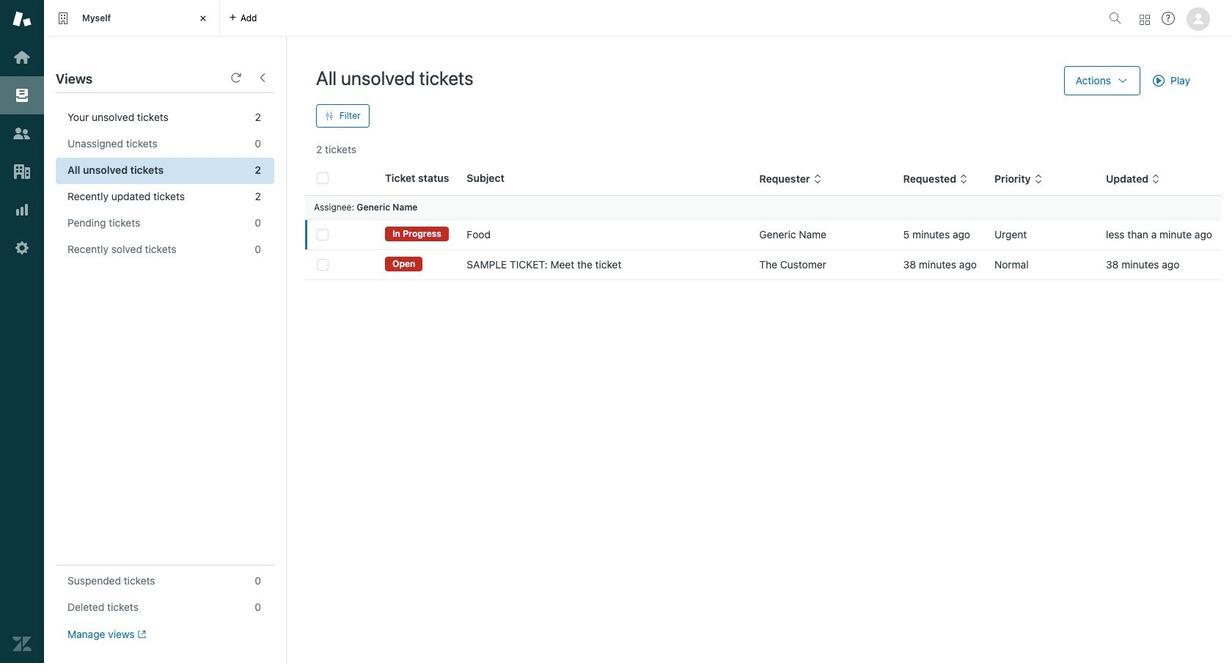 Task type: locate. For each thing, give the bounding box(es) containing it.
row
[[305, 220, 1221, 250], [305, 250, 1221, 280]]

get started image
[[12, 48, 32, 67]]

zendesk products image
[[1140, 14, 1150, 25]]

main element
[[0, 0, 44, 663]]

views image
[[12, 86, 32, 105]]

zendesk support image
[[12, 10, 32, 29]]

1 row from the top
[[305, 220, 1221, 250]]

hide panel views image
[[257, 72, 268, 84]]

tabs tab list
[[44, 0, 1103, 37]]

reporting image
[[12, 200, 32, 219]]

zendesk image
[[12, 635, 32, 654]]



Task type: vqa. For each thing, say whether or not it's contained in the screenshot.
- field at the top of the page
no



Task type: describe. For each thing, give the bounding box(es) containing it.
admin image
[[12, 238, 32, 257]]

myself tab
[[44, 0, 220, 37]]

help image
[[1162, 12, 1175, 25]]

close image
[[196, 11, 211, 26]]

2 row from the top
[[305, 250, 1221, 280]]

opens in a new tab image
[[135, 630, 146, 639]]

refresh views pane image
[[230, 72, 242, 84]]

customers image
[[12, 124, 32, 143]]

organizations image
[[12, 162, 32, 181]]



